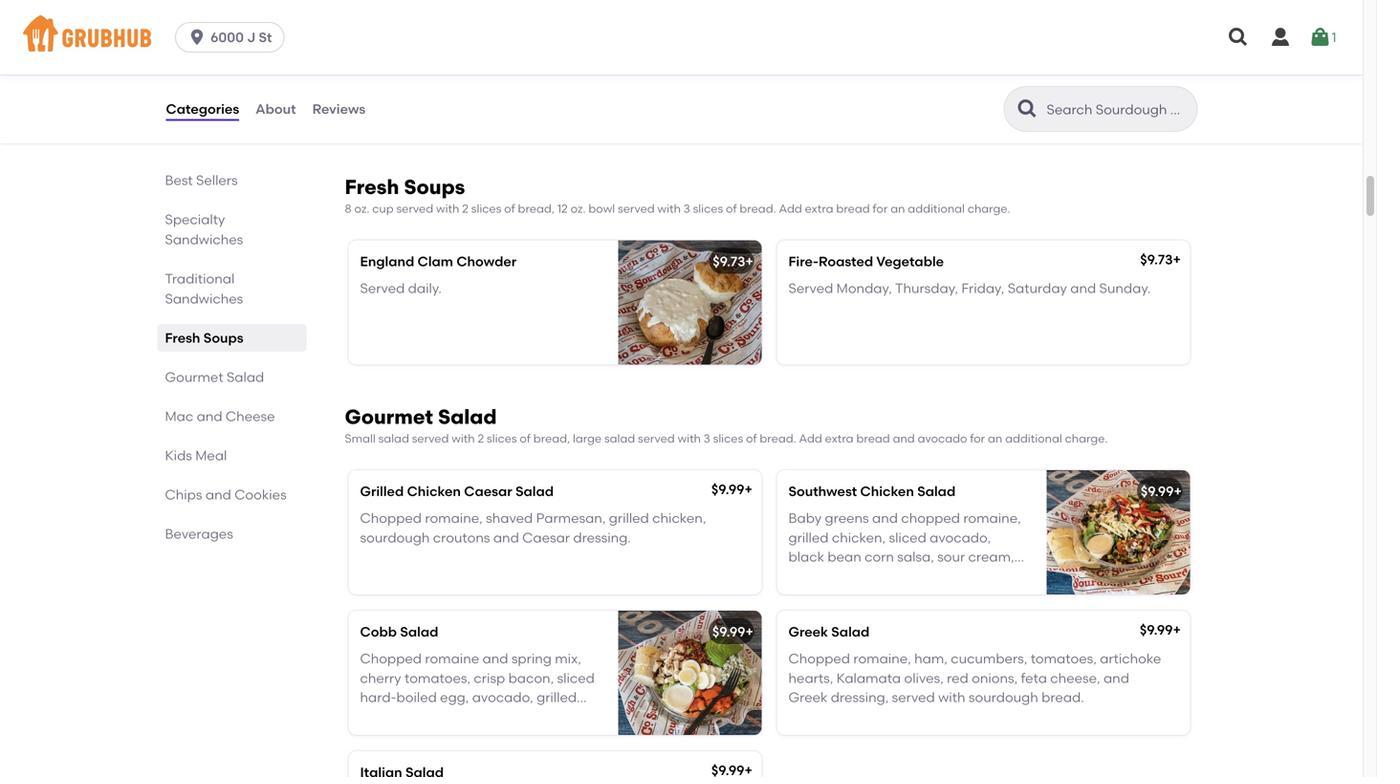 Task type: vqa. For each thing, say whether or not it's contained in the screenshot.
middle chicken,
yes



Task type: locate. For each thing, give the bounding box(es) containing it.
fresh inside fresh soups 8 oz. cup served with 2 slices of bread, 12 oz. bowl served with 3 slices of bread. add extra bread for an additional charge.
[[345, 175, 399, 200]]

soups inside fresh soups 8 oz. cup served with 2 slices of bread, 12 oz. bowl served with 3 slices of bread. add extra bread for an additional charge.
[[404, 175, 465, 200]]

0 vertical spatial tomatoes,
[[1031, 651, 1097, 667]]

olive for second dry salami, thinly sliced pepperoni, mozzarella cheese, balsamic vinegar and olive oil. button from right
[[505, 98, 534, 114]]

fresh
[[345, 175, 399, 200], [165, 330, 200, 346]]

0 vertical spatial sandwiches
[[165, 232, 243, 248]]

charge.
[[968, 202, 1011, 216], [1066, 432, 1108, 446]]

1 horizontal spatial salad
[[605, 432, 635, 446]]

1 horizontal spatial olive
[[933, 94, 963, 110]]

vegetable
[[877, 253, 944, 270]]

an inside gourmet salad small salad served with 2 slices of bread, large salad served with 3 slices of bread. add extra bread and avocado for an additional charge.
[[988, 432, 1003, 446]]

1 vertical spatial chicken,
[[832, 530, 886, 546]]

sourdough down onions,
[[969, 690, 1039, 706]]

additional right avocado
[[1006, 432, 1063, 446]]

0 horizontal spatial dressing.
[[441, 729, 499, 745]]

+
[[1174, 252, 1182, 268], [746, 253, 754, 270], [745, 482, 753, 498], [1174, 483, 1183, 500], [1174, 622, 1182, 638], [746, 624, 754, 640]]

bread. inside gourmet salad small salad served with 2 slices of bread, large salad served with 3 slices of bread. add extra bread and avocado for an additional charge.
[[760, 432, 797, 446]]

bread
[[837, 202, 870, 216], [857, 432, 891, 446]]

1 served from the left
[[360, 281, 405, 297]]

dressing. down crumbled
[[441, 729, 499, 745]]

to
[[1203, 456, 1216, 472]]

baby greens and chopped romaine, grilled chicken, sliced avocado, black bean corn salsa, sour cream, tortilla strips and jalapeno ranch dressing.
[[789, 511, 1022, 605]]

greek salad
[[789, 624, 870, 640]]

0 vertical spatial dressing.
[[573, 530, 631, 546]]

chopped romaine and spring mix, cherry tomatoes, crisp bacon, sliced hard-boiled egg, avocado, grilled chicken, crumbled gorgonzola and blue cheese dressing.
[[360, 651, 595, 745]]

1 vertical spatial 2
[[478, 432, 484, 446]]

1 vertical spatial bread,
[[534, 432, 570, 446]]

categories button
[[165, 75, 240, 144]]

1 horizontal spatial for
[[971, 432, 986, 446]]

$9.73 + left fire-
[[713, 253, 754, 270]]

bread up southwest chicken salad
[[857, 432, 891, 446]]

mozzarella up search icon
[[1017, 75, 1087, 91]]

salad right small
[[379, 432, 409, 446]]

dressing,
[[831, 690, 889, 706]]

vinegar
[[852, 94, 901, 110], [423, 98, 472, 114]]

an for salad
[[988, 432, 1003, 446]]

2 salad from the left
[[605, 432, 635, 446]]

spring
[[512, 651, 552, 667]]

extra
[[805, 202, 834, 216], [825, 432, 854, 446]]

oz. right 8
[[354, 202, 370, 216]]

chopped
[[360, 511, 422, 527], [360, 651, 422, 667], [789, 651, 851, 667]]

svg image
[[188, 28, 207, 47]]

1 horizontal spatial salami,
[[814, 75, 861, 91]]

1 horizontal spatial 3
[[704, 432, 711, 446]]

1 vertical spatial additional
[[1006, 432, 1063, 446]]

dressing. down tortilla
[[789, 588, 847, 605]]

0 vertical spatial an
[[891, 202, 906, 216]]

bread.
[[740, 202, 777, 216], [760, 432, 797, 446], [1042, 690, 1085, 706]]

mozzarella
[[1017, 75, 1087, 91], [588, 78, 658, 95]]

0 horizontal spatial pepperoni,
[[514, 78, 585, 95]]

1 vertical spatial gourmet
[[345, 405, 433, 430]]

sliced
[[902, 75, 940, 91], [473, 78, 511, 95], [889, 530, 927, 546], [557, 671, 595, 687]]

artichoke
[[1100, 651, 1162, 667]]

romaine, inside chopped romaine, shaved parmesan, grilled chicken, sourdough croutons and caesar dressing.
[[425, 511, 483, 527]]

3
[[684, 202, 691, 216], [704, 432, 711, 446]]

gourmet salad
[[165, 369, 264, 386]]

served right bowl
[[618, 202, 655, 216]]

black
[[789, 549, 825, 566]]

tomatoes, up feta
[[1031, 651, 1097, 667]]

$9.99
[[712, 482, 745, 498], [1141, 483, 1174, 500], [1140, 622, 1174, 638], [713, 624, 746, 640]]

1 horizontal spatial $9.73
[[1141, 252, 1174, 268]]

0 vertical spatial greek
[[789, 624, 829, 640]]

1 greek from the top
[[789, 624, 829, 640]]

an right avocado
[[988, 432, 1003, 446]]

dressing. inside the baby greens and chopped romaine, grilled chicken, sliced avocado, black bean corn salsa, sour cream, tortilla strips and jalapeno ranch dressing.
[[789, 588, 847, 605]]

0 horizontal spatial charge.
[[968, 202, 1011, 216]]

chicken,
[[653, 511, 707, 527], [832, 530, 886, 546], [360, 709, 414, 726]]

1 horizontal spatial fresh
[[345, 175, 399, 200]]

dry salami, thinly sliced pepperoni, mozzarella cheese, balsamic vinegar and olive oil. for 1st dry salami, thinly sliced pepperoni, mozzarella cheese, balsamic vinegar and olive oil. button from the right
[[789, 75, 1140, 110]]

dry salami, thinly sliced pepperoni, mozzarella cheese, balsamic vinegar and olive oil.
[[789, 75, 1140, 110], [360, 78, 711, 114]]

1 horizontal spatial thinly
[[864, 75, 899, 91]]

caesar inside chopped romaine, shaved parmesan, grilled chicken, sourdough croutons and caesar dressing.
[[523, 530, 570, 546]]

1 vertical spatial bread
[[857, 432, 891, 446]]

2 dry salami, thinly sliced pepperoni, mozzarella cheese, balsamic vinegar and olive oil. button from the left
[[777, 35, 1191, 135]]

bread inside gourmet salad small salad served with 2 slices of bread, large salad served with 3 slices of bread. add extra bread and avocado for an additional charge.
[[857, 432, 891, 446]]

sandwiches down specialty
[[165, 232, 243, 248]]

cheese, for second dry salami, thinly sliced pepperoni, mozzarella cheese, balsamic vinegar and olive oil. button from right
[[661, 78, 711, 95]]

dressing. down 'parmesan,'
[[573, 530, 631, 546]]

clam
[[418, 253, 453, 270]]

2 horizontal spatial dressing.
[[789, 588, 847, 605]]

0 horizontal spatial dry salami, thinly sliced pepperoni, mozzarella cheese, balsamic vinegar and olive oil. button
[[349, 35, 762, 135]]

additional up vegetable at the right top of page
[[908, 202, 965, 216]]

tomatoes,
[[1031, 651, 1097, 667], [405, 671, 471, 687]]

and inside chopped romaine, ham, cucumbers, tomatoes, artichoke hearts, kalamata olives, red onions, feta cheese, and greek dressing, served with sourdough bread.
[[1104, 671, 1130, 687]]

2 served from the left
[[789, 281, 834, 297]]

0 horizontal spatial tomatoes,
[[405, 671, 471, 687]]

sliced inside the baby greens and chopped romaine, grilled chicken, sliced avocado, black bean corn salsa, sour cream, tortilla strips and jalapeno ranch dressing.
[[889, 530, 927, 546]]

$9.73 + up sunday.
[[1141, 252, 1182, 268]]

0 horizontal spatial olive
[[505, 98, 534, 114]]

1 horizontal spatial svg image
[[1270, 26, 1293, 49]]

chicken
[[407, 483, 461, 500], [861, 483, 915, 500]]

served for served daily.
[[360, 281, 405, 297]]

1 vertical spatial add
[[799, 432, 823, 446]]

add
[[779, 202, 803, 216], [799, 432, 823, 446]]

sliced inside the chopped romaine and spring mix, cherry tomatoes, crisp bacon, sliced hard-boiled egg, avocado, grilled chicken, crumbled gorgonzola and blue cheese dressing.
[[557, 671, 595, 687]]

chopped for grilled
[[360, 511, 422, 527]]

dry
[[789, 75, 811, 91], [360, 78, 382, 95]]

greek
[[789, 624, 829, 640], [789, 690, 828, 706]]

2 horizontal spatial grilled
[[789, 530, 829, 546]]

served daily.
[[360, 281, 442, 297]]

chopped up cherry
[[360, 651, 422, 667]]

for inside fresh soups 8 oz. cup served with 2 slices of bread, 12 oz. bowl served with 3 slices of bread. add extra bread for an additional charge.
[[873, 202, 888, 216]]

an for soups
[[891, 202, 906, 216]]

2 vertical spatial chicken,
[[360, 709, 414, 726]]

charge. for salad
[[1066, 432, 1108, 446]]

0 horizontal spatial mozzarella
[[588, 78, 658, 95]]

grilled down bacon,
[[537, 690, 577, 706]]

tomatoes, inside chopped romaine, ham, cucumbers, tomatoes, artichoke hearts, kalamata olives, red onions, feta cheese, and greek dressing, served with sourdough bread.
[[1031, 651, 1097, 667]]

0 horizontal spatial oz.
[[354, 202, 370, 216]]

caesar down 'parmesan,'
[[523, 530, 570, 546]]

for right avocado
[[971, 432, 986, 446]]

additional
[[908, 202, 965, 216], [1006, 432, 1063, 446]]

add up "southwest"
[[799, 432, 823, 446]]

thinly
[[864, 75, 899, 91], [435, 78, 470, 95]]

for up fire-roasted vegetable
[[873, 202, 888, 216]]

0 vertical spatial grilled
[[609, 511, 649, 527]]

bread, left 12 on the left of the page
[[518, 202, 555, 216]]

1 horizontal spatial $9.73 +
[[1141, 252, 1182, 268]]

1 horizontal spatial oil.
[[966, 94, 984, 110]]

cheese, right feta
[[1051, 671, 1101, 687]]

2 sandwiches from the top
[[165, 291, 243, 307]]

salad for gourmet salad small salad served with 2 slices of bread, large salad served with 3 slices of bread. add extra bread and avocado for an additional charge.
[[438, 405, 497, 430]]

bread up roasted
[[837, 202, 870, 216]]

extra up "southwest"
[[825, 432, 854, 446]]

fresh up gourmet salad
[[165, 330, 200, 346]]

for
[[873, 202, 888, 216], [971, 432, 986, 446]]

0 horizontal spatial avocado,
[[472, 690, 534, 706]]

1 horizontal spatial dressing.
[[573, 530, 631, 546]]

salad up kalamata at right bottom
[[832, 624, 870, 640]]

gourmet up small
[[345, 405, 433, 430]]

1
[[1332, 29, 1337, 45]]

extra inside fresh soups 8 oz. cup served with 2 slices of bread, 12 oz. bowl served with 3 slices of bread. add extra bread for an additional charge.
[[805, 202, 834, 216]]

$9.73 left fire-
[[713, 253, 746, 270]]

sandwiches down traditional
[[165, 291, 243, 307]]

grilled up the black
[[789, 530, 829, 546]]

1 vertical spatial extra
[[825, 432, 854, 446]]

chopped up 'hearts,'
[[789, 651, 851, 667]]

traditional sandwiches
[[165, 271, 243, 307]]

mozzarella down main navigation "navigation"
[[588, 78, 658, 95]]

1 vertical spatial for
[[971, 432, 986, 446]]

1 horizontal spatial an
[[988, 432, 1003, 446]]

gourmet inside gourmet salad small salad served with 2 slices of bread, large salad served with 3 slices of bread. add extra bread and avocado for an additional charge.
[[345, 405, 433, 430]]

cucumbers,
[[951, 651, 1028, 667]]

for inside gourmet salad small salad served with 2 slices of bread, large salad served with 3 slices of bread. add extra bread and avocado for an additional charge.
[[971, 432, 986, 446]]

0 horizontal spatial dry salami, thinly sliced pepperoni, mozzarella cheese, balsamic vinegar and olive oil.
[[360, 78, 711, 114]]

main navigation navigation
[[0, 0, 1363, 75]]

oil.
[[966, 94, 984, 110], [537, 98, 556, 114]]

salad up cheese
[[227, 369, 264, 386]]

served down 'olives,' at right bottom
[[892, 690, 936, 706]]

2 up chowder at top left
[[462, 202, 469, 216]]

olive for 1st dry salami, thinly sliced pepperoni, mozzarella cheese, balsamic vinegar and olive oil. button from the right
[[933, 94, 963, 110]]

0 horizontal spatial caesar
[[464, 483, 513, 500]]

1 horizontal spatial gourmet
[[345, 405, 433, 430]]

sandwiches for specialty
[[165, 232, 243, 248]]

cheese, for 1st dry salami, thinly sliced pepperoni, mozzarella cheese, balsamic vinegar and olive oil. button from the right
[[1090, 75, 1140, 91]]

romaine, up kalamata at right bottom
[[854, 651, 912, 667]]

0 horizontal spatial served
[[360, 281, 405, 297]]

charge. inside gourmet salad small salad served with 2 slices of bread, large salad served with 3 slices of bread. add extra bread and avocado for an additional charge.
[[1066, 432, 1108, 446]]

romaine, inside chopped romaine, ham, cucumbers, tomatoes, artichoke hearts, kalamata olives, red onions, feta cheese, and greek dressing, served with sourdough bread.
[[854, 651, 912, 667]]

2 vertical spatial grilled
[[537, 690, 577, 706]]

1 horizontal spatial chicken
[[861, 483, 915, 500]]

0 horizontal spatial dry
[[360, 78, 382, 95]]

avocado, up sour
[[930, 530, 991, 546]]

thinly for second dry salami, thinly sliced pepperoni, mozzarella cheese, balsamic vinegar and olive oil. button from right
[[435, 78, 470, 95]]

cobb salad
[[360, 624, 439, 640]]

1 svg image from the left
[[1228, 26, 1251, 49]]

mozzarella for 1st dry salami, thinly sliced pepperoni, mozzarella cheese, balsamic vinegar and olive oil. button from the right
[[1017, 75, 1087, 91]]

served
[[397, 202, 434, 216], [618, 202, 655, 216], [412, 432, 449, 446], [638, 432, 675, 446], [892, 690, 936, 706]]

dry for second dry salami, thinly sliced pepperoni, mozzarella cheese, balsamic vinegar and olive oil. button from right
[[360, 78, 382, 95]]

2 horizontal spatial romaine,
[[964, 511, 1022, 527]]

salad
[[379, 432, 409, 446], [605, 432, 635, 446]]

fresh up cup
[[345, 175, 399, 200]]

extra up fire-
[[805, 202, 834, 216]]

0 vertical spatial 3
[[684, 202, 691, 216]]

svg image inside 1 "button"
[[1309, 26, 1332, 49]]

1 horizontal spatial oz.
[[571, 202, 586, 216]]

specialty
[[165, 211, 225, 228]]

1 vertical spatial caesar
[[523, 530, 570, 546]]

southwest chicken salad
[[789, 483, 956, 500]]

served inside chopped romaine, ham, cucumbers, tomatoes, artichoke hearts, kalamata olives, red onions, feta cheese, and greek dressing, served with sourdough bread.
[[892, 690, 936, 706]]

1 horizontal spatial vinegar
[[852, 94, 901, 110]]

of
[[504, 202, 515, 216], [726, 202, 737, 216], [520, 432, 531, 446], [746, 432, 757, 446]]

1 dry salami, thinly sliced pepperoni, mozzarella cheese, balsamic vinegar and olive oil. button from the left
[[349, 35, 762, 135]]

chopped romaine, shaved parmesan, grilled chicken, sourdough croutons and caesar dressing.
[[360, 511, 707, 546]]

2 oz. from the left
[[571, 202, 586, 216]]

chopped inside chopped romaine, shaved parmesan, grilled chicken, sourdough croutons and caesar dressing.
[[360, 511, 422, 527]]

chicken up greens
[[861, 483, 915, 500]]

charge. inside fresh soups 8 oz. cup served with 2 slices of bread, 12 oz. bowl served with 3 slices of bread. add extra bread for an additional charge.
[[968, 202, 1011, 216]]

sourdough down grilled
[[360, 530, 430, 546]]

romaine, up croutons
[[425, 511, 483, 527]]

salad up grilled chicken caesar salad
[[438, 405, 497, 430]]

mix,
[[555, 651, 582, 667]]

hard-
[[360, 690, 397, 706]]

salad
[[227, 369, 264, 386], [438, 405, 497, 430], [516, 483, 554, 500], [918, 483, 956, 500], [400, 624, 439, 640], [832, 624, 870, 640]]

1 chicken from the left
[[407, 483, 461, 500]]

1 vertical spatial charge.
[[1066, 432, 1108, 446]]

chopped for cobb
[[360, 651, 422, 667]]

soups up clam
[[404, 175, 465, 200]]

cheese, up 'search sourdough & co' search box
[[1090, 75, 1140, 91]]

gourmet
[[165, 369, 224, 386], [345, 405, 433, 430]]

8
[[345, 202, 352, 216]]

0 horizontal spatial romaine,
[[425, 511, 483, 527]]

0 horizontal spatial 3
[[684, 202, 691, 216]]

charge. for soups
[[968, 202, 1011, 216]]

traditional
[[165, 271, 235, 287]]

chicken, inside the baby greens and chopped romaine, grilled chicken, sliced avocado, black bean corn salsa, sour cream, tortilla strips and jalapeno ranch dressing.
[[832, 530, 886, 546]]

balsamic for 1st dry salami, thinly sliced pepperoni, mozzarella cheese, balsamic vinegar and olive oil. button from the right
[[789, 94, 849, 110]]

0 vertical spatial charge.
[[968, 202, 1011, 216]]

0 vertical spatial 2
[[462, 202, 469, 216]]

add up fire-
[[779, 202, 803, 216]]

avocado, down crisp
[[472, 690, 534, 706]]

feta
[[1021, 671, 1048, 687]]

0 horizontal spatial thinly
[[435, 78, 470, 95]]

svg image
[[1228, 26, 1251, 49], [1270, 26, 1293, 49], [1309, 26, 1332, 49]]

0 horizontal spatial salad
[[379, 432, 409, 446]]

2 chicken from the left
[[861, 483, 915, 500]]

0 vertical spatial for
[[873, 202, 888, 216]]

1 vertical spatial sandwiches
[[165, 291, 243, 307]]

southwest
[[789, 483, 857, 500]]

england clam chowder image
[[619, 241, 762, 365]]

$9.73 up sunday.
[[1141, 252, 1174, 268]]

2 svg image from the left
[[1270, 26, 1293, 49]]

0 horizontal spatial additional
[[908, 202, 965, 216]]

Search Sourdough & Co  search field
[[1045, 100, 1192, 119]]

1 horizontal spatial grilled
[[609, 511, 649, 527]]

romaine, up cream,
[[964, 511, 1022, 527]]

jalapeno
[[901, 569, 958, 585]]

fire-roasted vegetable
[[789, 253, 944, 270]]

1 horizontal spatial dry salami, thinly sliced pepperoni, mozzarella cheese, balsamic vinegar and olive oil. button
[[777, 35, 1191, 135]]

chopped down grilled
[[360, 511, 422, 527]]

fresh for fresh soups 8 oz. cup served with 2 slices of bread, 12 oz. bowl served with 3 slices of bread. add extra bread for an additional charge.
[[345, 175, 399, 200]]

additional inside gourmet salad small salad served with 2 slices of bread, large salad served with 3 slices of bread. add extra bread and avocado for an additional charge.
[[1006, 432, 1063, 446]]

0 vertical spatial bread
[[837, 202, 870, 216]]

1 horizontal spatial 2
[[478, 432, 484, 446]]

1 salad from the left
[[379, 432, 409, 446]]

1 horizontal spatial charge.
[[1066, 432, 1108, 446]]

0 vertical spatial bread.
[[740, 202, 777, 216]]

chicken right grilled
[[407, 483, 461, 500]]

1 horizontal spatial pepperoni,
[[943, 75, 1014, 91]]

dressing.
[[573, 530, 631, 546], [789, 588, 847, 605], [441, 729, 499, 745]]

salad inside gourmet salad small salad served with 2 slices of bread, large salad served with 3 slices of bread. add extra bread and avocado for an additional charge.
[[438, 405, 497, 430]]

with
[[436, 202, 460, 216], [658, 202, 681, 216], [452, 432, 475, 446], [678, 432, 701, 446], [939, 690, 966, 706]]

0 horizontal spatial for
[[873, 202, 888, 216]]

grilled inside chopped romaine, shaved parmesan, grilled chicken, sourdough croutons and caesar dressing.
[[609, 511, 649, 527]]

caesar up the shaved
[[464, 483, 513, 500]]

an
[[891, 202, 906, 216], [988, 432, 1003, 446]]

chicken, inside chopped romaine, shaved parmesan, grilled chicken, sourdough croutons and caesar dressing.
[[653, 511, 707, 527]]

gourmet for gourmet salad small salad served with 2 slices of bread, large salad served with 3 slices of bread. add extra bread and avocado for an additional charge.
[[345, 405, 433, 430]]

ranch
[[961, 569, 999, 585]]

grilled right 'parmesan,'
[[609, 511, 649, 527]]

served right large
[[638, 432, 675, 446]]

0 horizontal spatial an
[[891, 202, 906, 216]]

reviews button
[[312, 75, 367, 144]]

$9.73
[[1141, 252, 1174, 268], [713, 253, 746, 270]]

chopped inside chopped romaine, ham, cucumbers, tomatoes, artichoke hearts, kalamata olives, red onions, feta cheese, and greek dressing, served with sourdough bread.
[[789, 651, 851, 667]]

bread, left large
[[534, 432, 570, 446]]

1 vertical spatial soups
[[204, 330, 244, 346]]

an up vegetable at the right top of page
[[891, 202, 906, 216]]

chopped inside the chopped romaine and spring mix, cherry tomatoes, crisp bacon, sliced hard-boiled egg, avocado, grilled chicken, crumbled gorgonzola and blue cheese dressing.
[[360, 651, 422, 667]]

for for soups
[[873, 202, 888, 216]]

served down england
[[360, 281, 405, 297]]

st
[[259, 29, 272, 45]]

grilled
[[360, 483, 404, 500]]

soups up gourmet salad
[[204, 330, 244, 346]]

2 up grilled chicken caesar salad
[[478, 432, 484, 446]]

bread. for romaine,
[[1042, 690, 1085, 706]]

2 horizontal spatial svg image
[[1309, 26, 1332, 49]]

romaine, for ham,
[[854, 651, 912, 667]]

1 horizontal spatial sourdough
[[969, 690, 1039, 706]]

0 horizontal spatial chicken,
[[360, 709, 414, 726]]

0 vertical spatial avocado,
[[930, 530, 991, 546]]

0 horizontal spatial svg image
[[1228, 26, 1251, 49]]

3 svg image from the left
[[1309, 26, 1332, 49]]

oz. right 12 on the left of the page
[[571, 202, 586, 216]]

3 inside fresh soups 8 oz. cup served with 2 slices of bread, 12 oz. bowl served with 3 slices of bread. add extra bread for an additional charge.
[[684, 202, 691, 216]]

cheese, down main navigation "navigation"
[[661, 78, 711, 95]]

bread. inside chopped romaine, ham, cucumbers, tomatoes, artichoke hearts, kalamata olives, red onions, feta cheese, and greek dressing, served with sourdough bread.
[[1042, 690, 1085, 706]]

greek down 'hearts,'
[[789, 690, 828, 706]]

2 inside fresh soups 8 oz. cup served with 2 slices of bread, 12 oz. bowl served with 3 slices of bread. add extra bread for an additional charge.
[[462, 202, 469, 216]]

1 vertical spatial grilled
[[789, 530, 829, 546]]

grilled inside the baby greens and chopped romaine, grilled chicken, sliced avocado, black bean corn salsa, sour cream, tortilla strips and jalapeno ranch dressing.
[[789, 530, 829, 546]]

greek up 'hearts,'
[[789, 624, 829, 640]]

olive
[[933, 94, 963, 110], [505, 98, 534, 114]]

tomatoes, down romaine
[[405, 671, 471, 687]]

1 vertical spatial bread.
[[760, 432, 797, 446]]

gourmet down fresh soups at the left of the page
[[165, 369, 224, 386]]

0 vertical spatial soups
[[404, 175, 465, 200]]

an inside fresh soups 8 oz. cup served with 2 slices of bread, 12 oz. bowl served with 3 slices of bread. add extra bread for an additional charge.
[[891, 202, 906, 216]]

0 vertical spatial extra
[[805, 202, 834, 216]]

2 vertical spatial dressing.
[[441, 729, 499, 745]]

0 vertical spatial chicken,
[[653, 511, 707, 527]]

0 horizontal spatial sourdough
[[360, 530, 430, 546]]

served down fire-
[[789, 281, 834, 297]]

add inside gourmet salad small salad served with 2 slices of bread, large salad served with 3 slices of bread. add extra bread and avocado for an additional charge.
[[799, 432, 823, 446]]

salad right "cobb"
[[400, 624, 439, 640]]

0 horizontal spatial chicken
[[407, 483, 461, 500]]

additional inside fresh soups 8 oz. cup served with 2 slices of bread, 12 oz. bowl served with 3 slices of bread. add extra bread for an additional charge.
[[908, 202, 965, 216]]

0 horizontal spatial soups
[[204, 330, 244, 346]]

salad right large
[[605, 432, 635, 446]]

1 horizontal spatial additional
[[1006, 432, 1063, 446]]

salami,
[[814, 75, 861, 91], [385, 78, 432, 95]]

1 vertical spatial fresh
[[165, 330, 200, 346]]

bread. inside fresh soups 8 oz. cup served with 2 slices of bread, 12 oz. bowl served with 3 slices of bread. add extra bread for an additional charge.
[[740, 202, 777, 216]]

2 vertical spatial bread.
[[1042, 690, 1085, 706]]

0 horizontal spatial balsamic
[[360, 98, 420, 114]]

gorgonzola
[[483, 709, 559, 726]]

1 vertical spatial an
[[988, 432, 1003, 446]]

with inside chopped romaine, ham, cucumbers, tomatoes, artichoke hearts, kalamata olives, red onions, feta cheese, and greek dressing, served with sourdough bread.
[[939, 690, 966, 706]]

2 horizontal spatial chicken,
[[832, 530, 886, 546]]

avocado, inside the chopped romaine and spring mix, cherry tomatoes, crisp bacon, sliced hard-boiled egg, avocado, grilled chicken, crumbled gorgonzola and blue cheese dressing.
[[472, 690, 534, 706]]

pepperoni, for 1st dry salami, thinly sliced pepperoni, mozzarella cheese, balsamic vinegar and olive oil. button from the right
[[943, 75, 1014, 91]]

0 horizontal spatial 2
[[462, 202, 469, 216]]

1 horizontal spatial chicken,
[[653, 511, 707, 527]]

2 greek from the top
[[789, 690, 828, 706]]

bread,
[[518, 202, 555, 216], [534, 432, 570, 446]]

0 horizontal spatial salami,
[[385, 78, 432, 95]]

balsamic
[[789, 94, 849, 110], [360, 98, 420, 114]]

0 horizontal spatial grilled
[[537, 690, 577, 706]]

1 horizontal spatial tomatoes,
[[1031, 651, 1097, 667]]

1 sandwiches from the top
[[165, 232, 243, 248]]



Task type: describe. For each thing, give the bounding box(es) containing it.
friday,
[[962, 281, 1005, 297]]

thinly for 1st dry salami, thinly sliced pepperoni, mozzarella cheese, balsamic vinegar and olive oil. button from the right
[[864, 75, 899, 91]]

proceed
[[1144, 456, 1199, 472]]

salad for greek salad
[[832, 624, 870, 640]]

dressing. inside the chopped romaine and spring mix, cherry tomatoes, crisp bacon, sliced hard-boiled egg, avocado, grilled chicken, crumbled gorgonzola and blue cheese dressing.
[[441, 729, 499, 745]]

boiled
[[397, 690, 437, 706]]

roasted
[[819, 253, 874, 270]]

blue
[[360, 729, 388, 745]]

6000 j st button
[[175, 22, 292, 53]]

fire-
[[789, 253, 819, 270]]

mozzarella for second dry salami, thinly sliced pepperoni, mozzarella cheese, balsamic vinegar and olive oil. button from right
[[588, 78, 658, 95]]

sunday.
[[1100, 281, 1151, 297]]

served up grilled chicken caesar salad
[[412, 432, 449, 446]]

categories
[[166, 101, 239, 117]]

cherry
[[360, 671, 401, 687]]

bean
[[828, 549, 862, 566]]

dry for 1st dry salami, thinly sliced pepperoni, mozzarella cheese, balsamic vinegar and olive oil. button from the right
[[789, 75, 811, 91]]

pepperoni, for second dry salami, thinly sliced pepperoni, mozzarella cheese, balsamic vinegar and olive oil. button from right
[[514, 78, 585, 95]]

dry salami, thinly sliced pepperoni, mozzarella cheese, balsamic vinegar and olive oil. for second dry salami, thinly sliced pepperoni, mozzarella cheese, balsamic vinegar and olive oil. button from right
[[360, 78, 711, 114]]

parmesan,
[[536, 511, 606, 527]]

strips
[[834, 569, 869, 585]]

corn
[[865, 549, 895, 566]]

chicken for greens
[[861, 483, 915, 500]]

12
[[558, 202, 568, 216]]

bread, inside gourmet salad small salad served with 2 slices of bread, large salad served with 3 slices of bread. add extra bread and avocado for an additional charge.
[[534, 432, 570, 446]]

mac and cheese
[[165, 409, 275, 425]]

vinegar for second dry salami, thinly sliced pepperoni, mozzarella cheese, balsamic vinegar and olive oil. button from right
[[423, 98, 472, 114]]

mac
[[165, 409, 194, 425]]

croutons
[[433, 530, 490, 546]]

romaine, for shaved
[[425, 511, 483, 527]]

0 horizontal spatial $9.73
[[713, 253, 746, 270]]

bread. for soups
[[740, 202, 777, 216]]

bread, inside fresh soups 8 oz. cup served with 2 slices of bread, 12 oz. bowl served with 3 slices of bread. add extra bread for an additional charge.
[[518, 202, 555, 216]]

chopped for greek
[[789, 651, 851, 667]]

best sellers
[[165, 172, 238, 188]]

chopped romaine, ham, cucumbers, tomatoes, artichoke hearts, kalamata olives, red onions, feta cheese, and greek dressing, served with sourdough bread.
[[789, 651, 1162, 706]]

ham,
[[915, 651, 948, 667]]

saturday
[[1008, 281, 1068, 297]]

reviews
[[312, 101, 366, 117]]

chips
[[165, 487, 202, 503]]

1 oz. from the left
[[354, 202, 370, 216]]

additional for salad
[[1006, 432, 1063, 446]]

0 horizontal spatial $9.73 +
[[713, 253, 754, 270]]

olives,
[[905, 671, 944, 687]]

kalamata
[[837, 671, 901, 687]]

cheese
[[392, 729, 438, 745]]

england
[[360, 253, 415, 270]]

avocado
[[918, 432, 968, 446]]

served monday, thursday, friday, saturday and sunday.
[[789, 281, 1151, 297]]

best
[[165, 172, 193, 188]]

bread inside fresh soups 8 oz. cup served with 2 slices of bread, 12 oz. bowl served with 3 slices of bread. add extra bread for an additional charge.
[[837, 202, 870, 216]]

chips and cookies
[[165, 487, 287, 503]]

crumbled
[[417, 709, 480, 726]]

egg,
[[440, 690, 469, 706]]

grilled chicken caesar salad
[[360, 483, 554, 500]]

onions,
[[972, 671, 1018, 687]]

thursday,
[[896, 281, 959, 297]]

southwest chicken salad image
[[1047, 471, 1191, 595]]

0 horizontal spatial oil.
[[537, 98, 556, 114]]

salad for gourmet salad
[[227, 369, 264, 386]]

fresh soups 8 oz. cup served with 2 slices of bread, 12 oz. bowl served with 3 slices of bread. add extra bread for an additional charge.
[[345, 175, 1011, 216]]

served for served monday, thursday, friday, saturday and sunday.
[[789, 281, 834, 297]]

add inside fresh soups 8 oz. cup served with 2 slices of bread, 12 oz. bowl served with 3 slices of bread. add extra bread for an additional charge.
[[779, 202, 803, 216]]

small
[[345, 432, 376, 446]]

gourmet salad small salad served with 2 slices of bread, large salad served with 3 slices of bread. add extra bread and avocado for an additional charge.
[[345, 405, 1108, 446]]

about button
[[255, 75, 297, 144]]

salami, for 1st dry salami, thinly sliced pepperoni, mozzarella cheese, balsamic vinegar and olive oil. button from the right
[[814, 75, 861, 91]]

0 vertical spatial caesar
[[464, 483, 513, 500]]

balsamic for second dry salami, thinly sliced pepperoni, mozzarella cheese, balsamic vinegar and olive oil. button from right
[[360, 98, 420, 114]]

tomatoes, inside the chopped romaine and spring mix, cherry tomatoes, crisp bacon, sliced hard-boiled egg, avocado, grilled chicken, crumbled gorgonzola and blue cheese dressing.
[[405, 671, 471, 687]]

1 button
[[1309, 20, 1337, 55]]

tortilla
[[789, 569, 831, 585]]

additional for soups
[[908, 202, 965, 216]]

shaved
[[486, 511, 533, 527]]

search icon image
[[1017, 98, 1040, 121]]

kids meal
[[165, 448, 227, 464]]

2 inside gourmet salad small salad served with 2 slices of bread, large salad served with 3 slices of bread. add extra bread and avocado for an additional charge.
[[478, 432, 484, 446]]

chopped
[[902, 511, 961, 527]]

cream,
[[969, 549, 1015, 566]]

baby
[[789, 511, 822, 527]]

salad up chopped
[[918, 483, 956, 500]]

daily.
[[408, 281, 442, 297]]

kids
[[165, 448, 192, 464]]

beverages
[[165, 526, 233, 543]]

cheese
[[226, 409, 275, 425]]

fresh for fresh soups
[[165, 330, 200, 346]]

greek inside chopped romaine, ham, cucumbers, tomatoes, artichoke hearts, kalamata olives, red onions, feta cheese, and greek dressing, served with sourdough bread.
[[789, 690, 828, 706]]

crisp
[[474, 671, 505, 687]]

chowder
[[457, 253, 517, 270]]

sour
[[938, 549, 966, 566]]

avocado, inside the baby greens and chopped romaine, grilled chicken, sliced avocado, black bean corn salsa, sour cream, tortilla strips and jalapeno ranch dressing.
[[930, 530, 991, 546]]

fresh soups
[[165, 330, 244, 346]]

salad for cobb salad
[[400, 624, 439, 640]]

extra inside gourmet salad small salad served with 2 slices of bread, large salad served with 3 slices of bread. add extra bread and avocado for an additional charge.
[[825, 432, 854, 446]]

cobb
[[360, 624, 397, 640]]

sellers
[[196, 172, 238, 188]]

salsa,
[[898, 549, 935, 566]]

cookies
[[235, 487, 287, 503]]

dressing. inside chopped romaine, shaved parmesan, grilled chicken, sourdough croutons and caesar dressing.
[[573, 530, 631, 546]]

cup
[[372, 202, 394, 216]]

chicken, inside the chopped romaine and spring mix, cherry tomatoes, crisp bacon, sliced hard-boiled egg, avocado, grilled chicken, crumbled gorgonzola and blue cheese dressing.
[[360, 709, 414, 726]]

proceed to checkout
[[1144, 456, 1283, 472]]

served right cup
[[397, 202, 434, 216]]

proceed to checkout button
[[1086, 447, 1342, 481]]

monday,
[[837, 281, 893, 297]]

bowl
[[589, 202, 615, 216]]

cheese, inside chopped romaine, ham, cucumbers, tomatoes, artichoke hearts, kalamata olives, red onions, feta cheese, and greek dressing, served with sourdough bread.
[[1051, 671, 1101, 687]]

sourdough inside chopped romaine, ham, cucumbers, tomatoes, artichoke hearts, kalamata olives, red onions, feta cheese, and greek dressing, served with sourdough bread.
[[969, 690, 1039, 706]]

vinegar for 1st dry salami, thinly sliced pepperoni, mozzarella cheese, balsamic vinegar and olive oil. button from the right
[[852, 94, 901, 110]]

romaine, inside the baby greens and chopped romaine, grilled chicken, sliced avocado, black bean corn salsa, sour cream, tortilla strips and jalapeno ranch dressing.
[[964, 511, 1022, 527]]

sandwiches for traditional
[[165, 291, 243, 307]]

bacon,
[[509, 671, 554, 687]]

checkout
[[1219, 456, 1283, 472]]

red
[[947, 671, 969, 687]]

large
[[573, 432, 602, 446]]

salad up chopped romaine, shaved parmesan, grilled chicken, sourdough croutons and caesar dressing.
[[516, 483, 554, 500]]

chicken for romaine,
[[407, 483, 461, 500]]

sourdough inside chopped romaine, shaved parmesan, grilled chicken, sourdough croutons and caesar dressing.
[[360, 530, 430, 546]]

gourmet for gourmet salad
[[165, 369, 224, 386]]

3 inside gourmet salad small salad served with 2 slices of bread, large salad served with 3 slices of bread. add extra bread and avocado for an additional charge.
[[704, 432, 711, 446]]

cobb salad image
[[619, 611, 762, 736]]

and inside gourmet salad small salad served with 2 slices of bread, large salad served with 3 slices of bread. add extra bread and avocado for an additional charge.
[[893, 432, 915, 446]]

and inside chopped romaine, shaved parmesan, grilled chicken, sourdough croutons and caesar dressing.
[[494, 530, 519, 546]]

greens
[[825, 511, 869, 527]]

grilled inside the chopped romaine and spring mix, cherry tomatoes, crisp bacon, sliced hard-boiled egg, avocado, grilled chicken, crumbled gorgonzola and blue cheese dressing.
[[537, 690, 577, 706]]

meal
[[195, 448, 227, 464]]

about
[[256, 101, 296, 117]]

salami, for second dry salami, thinly sliced pepperoni, mozzarella cheese, balsamic vinegar and olive oil. button from right
[[385, 78, 432, 95]]

romaine
[[425, 651, 480, 667]]

for for salad
[[971, 432, 986, 446]]

soups for fresh soups 8 oz. cup served with 2 slices of bread, 12 oz. bowl served with 3 slices of bread. add extra bread for an additional charge.
[[404, 175, 465, 200]]

soups for fresh soups
[[204, 330, 244, 346]]

england clam chowder
[[360, 253, 517, 270]]



